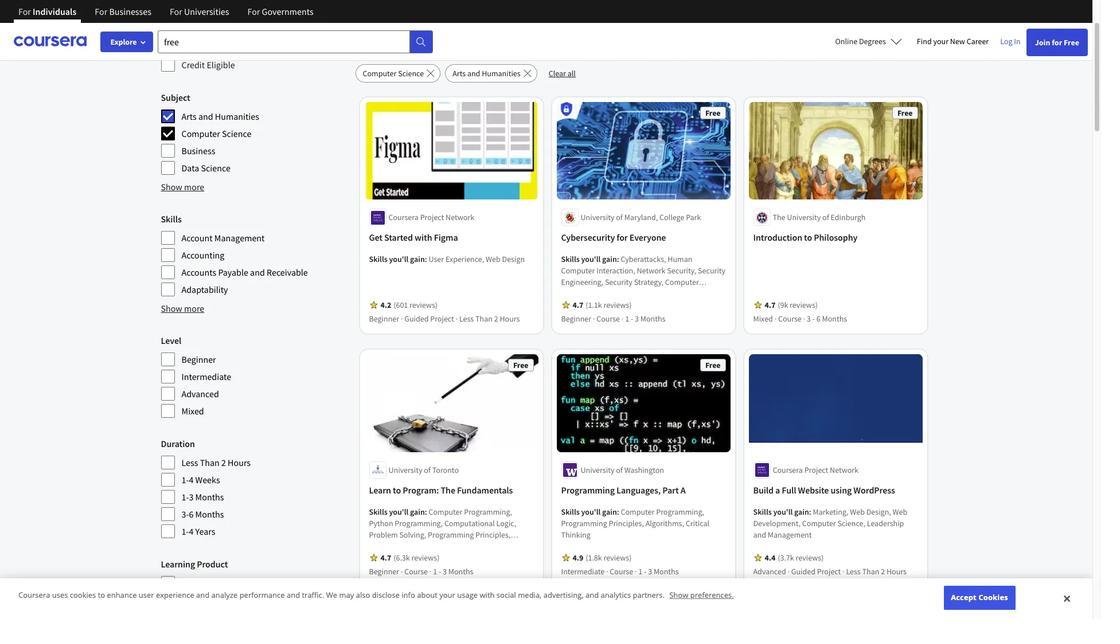 Task type: locate. For each thing, give the bounding box(es) containing it.
for up the filter
[[170, 6, 182, 17]]

computer science button
[[356, 64, 441, 83]]

web left design
[[486, 255, 501, 265]]

1 vertical spatial advanced
[[754, 567, 787, 577]]

1 more from the top
[[184, 181, 205, 193]]

adaptability
[[182, 284, 228, 296]]

1 horizontal spatial than
[[476, 314, 493, 325]]

hours
[[297, 589, 316, 600]]

2 for from the left
[[95, 6, 107, 17]]

hours
[[500, 314, 520, 325], [228, 457, 251, 469], [887, 567, 907, 577]]

2 1- from the top
[[182, 492, 189, 503]]

find your new career link
[[912, 34, 995, 49]]

0 vertical spatial computer science
[[363, 68, 424, 79]]

online degrees button
[[827, 29, 912, 54]]

arts inside button
[[453, 68, 466, 79]]

2 horizontal spatial than
[[863, 567, 880, 577]]

skills for build a full website using wordpress
[[754, 507, 772, 518]]

months
[[641, 314, 666, 325], [823, 314, 848, 325], [195, 492, 224, 503], [195, 509, 224, 521], [449, 567, 474, 577], [654, 567, 679, 577]]

1 1- from the top
[[182, 475, 189, 486]]

advanced for advanced
[[182, 389, 219, 400]]

1-4 weeks
[[182, 475, 220, 486]]

thinking, down logic, on the bottom left
[[499, 542, 531, 552]]

programming
[[562, 485, 615, 496], [562, 519, 608, 529], [428, 530, 474, 541], [405, 542, 451, 552]]

0 vertical spatial to
[[805, 232, 813, 244]]

humanities down "free"
[[482, 68, 521, 79]]

with left social
[[480, 591, 495, 601]]

3 inside duration group
[[189, 492, 194, 503]]

development,
[[754, 519, 801, 529]]

more for data science
[[184, 181, 205, 193]]

algorithms, down tools, on the left
[[454, 553, 493, 564]]

skills for learn to program: the fundamentals
[[369, 507, 388, 518]]

in
[[1015, 36, 1021, 46]]

arts down '1,645 results for "free"'
[[453, 68, 466, 79]]

months for 4.7 (9k reviews)
[[823, 314, 848, 325]]

1 vertical spatial the
[[441, 485, 456, 496]]

1 vertical spatial show more
[[161, 303, 205, 315]]

skills up python
[[369, 507, 388, 518]]

intermediate for intermediate · course · 1 - 3 months
[[562, 567, 605, 577]]

for businesses
[[95, 6, 151, 17]]

filter
[[161, 24, 187, 38]]

0 horizontal spatial 4.7
[[381, 553, 392, 564]]

beginner · course · 1 - 3 months down 4.7 (6.3k reviews)
[[369, 567, 474, 577]]

computer inside marketing, web design, web development, computer science, leadership and management
[[803, 519, 837, 529]]

reviews) up the incident
[[604, 300, 632, 311]]

3 for from the left
[[170, 6, 182, 17]]

explore
[[110, 37, 137, 47]]

show right the partners.
[[670, 591, 689, 601]]

: for build a full website using wordpress
[[810, 507, 812, 518]]

beginner
[[369, 314, 400, 325], [562, 314, 592, 325], [182, 354, 216, 366], [369, 567, 400, 577]]

started
[[385, 232, 413, 244]]

0 vertical spatial advanced
[[182, 389, 219, 400]]

2 show more button from the top
[[161, 302, 205, 316]]

- for learn to program: the fundamentals
[[439, 567, 442, 577]]

0 horizontal spatial arts
[[182, 111, 197, 122]]

accept cookies
[[952, 593, 1009, 603]]

free inside join for free link
[[1065, 37, 1080, 48]]

skills down get
[[369, 255, 388, 265]]

management up accounts payable and receivable
[[215, 232, 265, 244]]

universities
[[184, 6, 229, 17]]

reviews) up intermediate · course · 1 - 3 months on the right bottom
[[604, 553, 632, 564]]

gain for cybersecurity for everyone
[[603, 255, 617, 265]]

for left "free"
[[445, 23, 465, 44]]

1 horizontal spatial the
[[773, 213, 786, 223]]

show more for adaptability
[[161, 303, 205, 315]]

1 vertical spatial guided
[[792, 567, 816, 577]]

1 horizontal spatial leadership
[[868, 519, 905, 529]]

project up figma
[[421, 213, 444, 223]]

for for businesses
[[95, 6, 107, 17]]

arts inside subject group
[[182, 111, 197, 122]]

0 vertical spatial your
[[934, 36, 949, 46]]

1 vertical spatial management,
[[577, 300, 623, 311]]

2 show more from the top
[[161, 303, 205, 315]]

computer science inside subject group
[[182, 128, 252, 139]]

2 inside build job-relevant skills in under 2 hours with hands-on tutorials.
[[291, 589, 295, 600]]

humanities up business
[[215, 111, 259, 122]]

hours for get started with figma
[[500, 314, 520, 325]]

management inside marketing, web design, web development, computer science, leadership and management
[[768, 530, 812, 541]]

skills up thinking
[[562, 507, 580, 518]]

- for programming languages, part a
[[645, 567, 647, 577]]

4.2 (601 reviews)
[[381, 300, 438, 311]]

0 horizontal spatial network
[[446, 213, 475, 223]]

1 vertical spatial show more button
[[161, 302, 205, 316]]

mixed
[[754, 314, 774, 325], [182, 406, 204, 417]]

skills for cybersecurity for everyone
[[562, 255, 580, 265]]

you'll down cybersecurity at the right top
[[582, 255, 601, 265]]

and inside button
[[468, 68, 481, 79]]

for for universities
[[170, 6, 182, 17]]

usage
[[458, 591, 478, 601]]

1- down "3-"
[[182, 526, 189, 538]]

0 vertical spatial leadership
[[618, 289, 656, 299]]

arts down subject
[[182, 111, 197, 122]]

:
[[425, 255, 427, 265], [617, 255, 620, 265], [425, 507, 427, 518], [617, 507, 620, 518], [810, 507, 812, 518]]

arts and humanities up business
[[182, 111, 259, 122]]

management, down the human
[[672, 289, 718, 299]]

project down 4.4 (3.7k reviews)
[[818, 567, 842, 577]]

risk
[[562, 300, 576, 311]]

university for cybersecurity for everyone
[[581, 213, 615, 223]]

web right design,
[[893, 507, 908, 518]]

university up program:
[[389, 465, 423, 476]]

more down data
[[184, 181, 205, 193]]

: for programming languages, part a
[[617, 507, 620, 518]]

1 up the partners.
[[639, 567, 643, 577]]

- down 4.7 (6.3k reviews)
[[439, 567, 442, 577]]

0 vertical spatial hours
[[500, 314, 520, 325]]

humanities
[[482, 68, 521, 79], [215, 111, 259, 122]]

4 for from the left
[[248, 6, 260, 17]]

subject group
[[161, 91, 349, 176]]

1 show more from the top
[[161, 181, 205, 193]]

introduction to philosophy link
[[754, 231, 919, 245]]

1 horizontal spatial web
[[851, 507, 865, 518]]

build for build job-relevant skills in under 2 hours with hands-on tutorials.
[[182, 589, 199, 600]]

get started with figma
[[369, 232, 458, 244]]

0 horizontal spatial management,
[[577, 300, 623, 311]]

4.2
[[381, 300, 392, 311]]

leadership inside the cyberattacks, human computer interaction, network security, security engineering, security strategy, computer security models, leadership and management, risk management, software security, computer security incident management
[[618, 289, 656, 299]]

design,
[[867, 507, 892, 518]]

skills you'll gain : for build
[[754, 507, 814, 518]]

engineering,
[[562, 277, 604, 288]]

0 horizontal spatial algorithms,
[[454, 553, 493, 564]]

for
[[445, 23, 465, 44], [1053, 37, 1063, 48], [617, 232, 628, 244]]

skills you'll gain : up thinking
[[562, 507, 621, 518]]

skills you'll gain : up development,
[[754, 507, 814, 518]]

account management
[[182, 232, 265, 244]]

cybersecurity for everyone link
[[562, 231, 726, 245]]

1 vertical spatial critical
[[474, 542, 498, 552]]

2 horizontal spatial with
[[480, 591, 495, 601]]

1 4 from the top
[[189, 475, 194, 486]]

cookies
[[70, 591, 96, 601]]

your right find
[[934, 36, 949, 46]]

advanced inside level group
[[182, 389, 219, 400]]

1 horizontal spatial beginner · course · 1 - 3 months
[[562, 314, 666, 325]]

reviews) for learn to program: the fundamentals
[[412, 553, 440, 564]]

4.7 left (1.1k
[[573, 300, 584, 311]]

figma
[[434, 232, 458, 244]]

than for build a full website using wordpress
[[863, 567, 880, 577]]

0 horizontal spatial intermediate
[[182, 371, 231, 383]]

0 horizontal spatial your
[[440, 591, 456, 601]]

1 for part
[[639, 567, 643, 577]]

the university of edinburgh
[[773, 213, 866, 223]]

network up 'using' on the bottom right of page
[[831, 465, 859, 476]]

show more button down data
[[161, 180, 205, 194]]

gain down program:
[[410, 507, 425, 518]]

about
[[417, 591, 438, 601]]

1 vertical spatial arts
[[182, 111, 197, 122]]

computer science
[[363, 68, 424, 79], [182, 128, 252, 139]]

university for programming languages, part a
[[581, 465, 615, 476]]

your right about
[[440, 591, 456, 601]]

coursera project network up website
[[773, 465, 859, 476]]

the down "toronto"
[[441, 485, 456, 496]]

gain up interaction,
[[603, 255, 617, 265]]

coursera up the "full"
[[773, 465, 803, 476]]

security
[[699, 266, 726, 276], [605, 277, 633, 288], [562, 289, 589, 299], [562, 312, 589, 322]]

web up science,
[[851, 507, 865, 518]]

1 vertical spatial less
[[182, 457, 198, 469]]

1 horizontal spatial critical
[[686, 519, 710, 529]]

4.7 up mathematics
[[381, 553, 392, 564]]

incident
[[591, 312, 618, 322]]

skills for programming languages, part a
[[562, 507, 580, 518]]

1 vertical spatial humanities
[[215, 111, 259, 122]]

network for build a full website using wordpress
[[831, 465, 859, 476]]

2 horizontal spatial hours
[[887, 567, 907, 577]]

for right join
[[1053, 37, 1063, 48]]

mixed inside level group
[[182, 406, 204, 417]]

4.9 (1.8k reviews)
[[573, 553, 632, 564]]

0 horizontal spatial to
[[98, 591, 105, 601]]

accounts payable and receivable
[[182, 267, 308, 278]]

1 horizontal spatial humanities
[[482, 68, 521, 79]]

0 vertical spatial than
[[476, 314, 493, 325]]

1 vertical spatial hours
[[228, 457, 251, 469]]

and down "free"
[[468, 68, 481, 79]]

show more button down adaptability
[[161, 302, 205, 316]]

skills inside group
[[161, 214, 182, 225]]

to for introduction
[[805, 232, 813, 244]]

skills you'll gain : up python
[[369, 507, 429, 518]]

guided down 4.4 (3.7k reviews)
[[792, 567, 816, 577]]

science,
[[838, 519, 866, 529]]

university up the "programming languages, part a"
[[581, 465, 615, 476]]

2 vertical spatial hours
[[887, 567, 907, 577]]

leadership inside marketing, web design, web development, computer science, leadership and management
[[868, 519, 905, 529]]

user
[[429, 255, 444, 265]]

less inside duration group
[[182, 457, 198, 469]]

eligible
[[207, 59, 235, 71]]

programming, inside computer programming, programming principles, algorithms, critical thinking
[[657, 507, 705, 518]]

0 horizontal spatial beginner · course · 1 - 3 months
[[369, 567, 474, 577]]

0 vertical spatial humanities
[[482, 68, 521, 79]]

1 horizontal spatial 4.7
[[573, 300, 584, 311]]

than
[[476, 314, 493, 325], [200, 457, 220, 469], [863, 567, 880, 577]]

cybersecurity
[[562, 232, 615, 244]]

science down results
[[398, 68, 424, 79]]

0 vertical spatial 1-
[[182, 475, 189, 486]]

1 for program:
[[433, 567, 437, 577]]

of left "toronto"
[[424, 465, 431, 476]]

in
[[262, 589, 268, 600]]

management
[[215, 232, 265, 244], [620, 312, 664, 322], [768, 530, 812, 541]]

advanced for advanced · guided project · less than 2 hours
[[754, 567, 787, 577]]

- up the partners.
[[645, 567, 647, 577]]

2 horizontal spatial network
[[831, 465, 859, 476]]

1 horizontal spatial less
[[460, 314, 474, 325]]

0 vertical spatial coursera
[[389, 213, 419, 223]]

1 horizontal spatial build
[[754, 485, 774, 496]]

python
[[369, 519, 393, 529]]

None search field
[[158, 30, 433, 53]]

and up business
[[199, 111, 213, 122]]

1 vertical spatial to
[[393, 485, 401, 496]]

show more down adaptability
[[161, 303, 205, 315]]

thinking,
[[499, 542, 531, 552], [421, 553, 453, 564]]

1 horizontal spatial 1
[[626, 314, 630, 325]]

1 down software
[[626, 314, 630, 325]]

0 horizontal spatial build
[[182, 589, 199, 600]]

0 horizontal spatial thinking,
[[421, 553, 453, 564]]

months for 4.7 (1.1k reviews)
[[641, 314, 666, 325]]

security, right software
[[656, 300, 686, 311]]

critical inside computer programming, programming principles, algorithms, critical thinking
[[686, 519, 710, 529]]

0 vertical spatial coursera project network
[[389, 213, 475, 223]]

2 vertical spatial than
[[863, 567, 880, 577]]

2 horizontal spatial to
[[805, 232, 813, 244]]

principles, inside computer programming, programming principles, algorithms, critical thinking
[[609, 519, 644, 529]]

1 horizontal spatial computational
[[445, 519, 495, 529]]

(9k
[[778, 300, 789, 311]]

reviews) right (601
[[410, 300, 438, 311]]

2 horizontal spatial web
[[893, 507, 908, 518]]

clear all button
[[542, 64, 583, 83]]

0 horizontal spatial leadership
[[618, 289, 656, 299]]

models,
[[591, 289, 617, 299]]

level group
[[161, 334, 349, 419]]

show down data
[[161, 181, 182, 193]]

1 horizontal spatial hours
[[500, 314, 520, 325]]

build job-relevant skills in under 2 hours with hands-on tutorials.
[[182, 589, 333, 611]]

1 vertical spatial coursera
[[773, 465, 803, 476]]

university of maryland, college park
[[581, 213, 702, 223]]

more for adaptability
[[184, 303, 205, 315]]

2 horizontal spatial 1
[[639, 567, 643, 577]]

1- for 1-4 years
[[182, 526, 189, 538]]

gain down the "programming languages, part a"
[[603, 507, 617, 518]]

skills
[[243, 589, 260, 600]]

for left individuals on the top left of page
[[18, 6, 31, 17]]

0 vertical spatial management,
[[672, 289, 718, 299]]

gain for build a full website using wordpress
[[795, 507, 810, 518]]

4.7 left (9k
[[765, 300, 776, 311]]

0 horizontal spatial for
[[445, 23, 465, 44]]

4.4 (3.7k reviews)
[[765, 553, 824, 564]]

skills
[[161, 214, 182, 225], [369, 255, 388, 265], [562, 255, 580, 265], [369, 507, 388, 518], [562, 507, 580, 518], [754, 507, 772, 518]]

principles, down logic, on the bottom left
[[476, 530, 511, 541]]

data science
[[182, 162, 231, 174]]

2 horizontal spatial management
[[768, 530, 812, 541]]

all
[[568, 68, 576, 79]]

join for free
[[1036, 37, 1080, 48]]

programming, for learn to program: the fundamentals
[[464, 507, 513, 518]]

project
[[421, 213, 444, 223], [431, 314, 454, 325], [805, 465, 829, 476], [818, 567, 842, 577]]

What do you want to learn? text field
[[158, 30, 410, 53]]

2 vertical spatial 1-
[[182, 526, 189, 538]]

security,
[[668, 266, 697, 276], [656, 300, 686, 311]]

0 horizontal spatial computational
[[369, 553, 420, 564]]

leadership up software
[[618, 289, 656, 299]]

0 horizontal spatial coursera
[[18, 591, 50, 601]]

0 horizontal spatial management
[[215, 232, 265, 244]]

1 horizontal spatial guided
[[405, 314, 429, 325]]

everyone
[[630, 232, 667, 244]]

0 vertical spatial show more button
[[161, 180, 205, 194]]

2 more from the top
[[184, 303, 205, 315]]

for left everyone
[[617, 232, 628, 244]]

for left governments in the top of the page
[[248, 6, 260, 17]]

leadership down design,
[[868, 519, 905, 529]]

course
[[597, 314, 620, 325], [779, 314, 802, 325], [405, 567, 428, 577], [610, 567, 634, 577]]

0 vertical spatial algorithms,
[[646, 519, 685, 529]]

account
[[182, 232, 213, 244]]

programming, down a
[[657, 507, 705, 518]]

algorithms, inside computer programming, programming principles, algorithms, critical thinking
[[646, 519, 685, 529]]

than inside duration group
[[200, 457, 220, 469]]

1 horizontal spatial network
[[637, 266, 666, 276]]

web
[[486, 255, 501, 265], [851, 507, 865, 518], [893, 507, 908, 518]]

1 horizontal spatial management,
[[672, 289, 718, 299]]

0 horizontal spatial mixed
[[182, 406, 204, 417]]

2 4 from the top
[[189, 526, 194, 538]]

2 vertical spatial management
[[768, 530, 812, 541]]

1 vertical spatial 4
[[189, 526, 194, 538]]

1 horizontal spatial arts
[[453, 68, 466, 79]]

1 vertical spatial than
[[200, 457, 220, 469]]

3 for programming languages, part a
[[649, 567, 653, 577]]

coursera for a
[[773, 465, 803, 476]]

1 vertical spatial science
[[222, 128, 252, 139]]

mathematics
[[369, 565, 413, 575]]

algorithms, inside computer programming, python programming, computational logic, problem solving, programming principles, computer programming tools, critical thinking, computational thinking, algorithms, mathematics
[[454, 553, 493, 564]]

course for learn to program: the fundamentals
[[405, 567, 428, 577]]

intermediate inside level group
[[182, 371, 231, 383]]

reviews) right (6.3k
[[412, 553, 440, 564]]

free
[[1065, 37, 1080, 48], [706, 108, 721, 118], [898, 108, 913, 118], [514, 361, 529, 371], [706, 361, 721, 371]]

coursera project network
[[389, 213, 475, 223], [773, 465, 859, 476]]

cyberattacks,
[[621, 255, 667, 265]]

of up the "programming languages, part a"
[[617, 465, 623, 476]]

learn
[[369, 485, 391, 496]]

(6.3k
[[394, 553, 410, 564]]

toronto
[[433, 465, 459, 476]]

0 horizontal spatial 6
[[189, 509, 194, 521]]

skills you'll gain : for cybersecurity
[[562, 255, 621, 265]]

1 horizontal spatial coursera project network
[[773, 465, 859, 476]]

advanced
[[182, 389, 219, 400], [754, 567, 787, 577]]

1 show more button from the top
[[161, 180, 205, 194]]

for for governments
[[248, 6, 260, 17]]

credit
[[182, 59, 205, 71]]

for
[[18, 6, 31, 17], [95, 6, 107, 17], [170, 6, 182, 17], [248, 6, 260, 17]]

build left a
[[754, 485, 774, 496]]

than for get started with figma
[[476, 314, 493, 325]]

build up hands-
[[182, 589, 199, 600]]

build inside build job-relevant skills in under 2 hours with hands-on tutorials.
[[182, 589, 199, 600]]

with inside build job-relevant skills in under 2 hours with hands-on tutorials.
[[318, 589, 333, 600]]

months for 4.7 (6.3k reviews)
[[449, 567, 474, 577]]

tools,
[[452, 542, 472, 552]]

1 horizontal spatial arts and humanities
[[453, 68, 521, 79]]

reviews) right (3.7k
[[796, 553, 824, 564]]

0 horizontal spatial hours
[[228, 457, 251, 469]]

0 horizontal spatial the
[[441, 485, 456, 496]]

1 up about
[[433, 567, 437, 577]]

and inside the cyberattacks, human computer interaction, network security, security engineering, security strategy, computer security models, leadership and management, risk management, software security, computer security incident management
[[657, 289, 670, 299]]

reviews) for cybersecurity for everyone
[[604, 300, 632, 311]]

computer inside computer programming, programming principles, algorithms, critical thinking
[[621, 507, 655, 518]]

beginner · course · 1 - 3 months for to
[[369, 567, 474, 577]]

1 horizontal spatial intermediate
[[562, 567, 605, 577]]

you'll for cybersecurity for everyone
[[582, 255, 601, 265]]

algorithms, down part
[[646, 519, 685, 529]]

to right learn
[[393, 485, 401, 496]]

free for programming languages, part a
[[706, 361, 721, 371]]

cyberattacks, human computer interaction, network security, security engineering, security strategy, computer security models, leadership and management, risk management, software security, computer security incident management
[[562, 255, 726, 322]]

3-6 months
[[182, 509, 224, 521]]

1
[[626, 314, 630, 325], [433, 567, 437, 577], [639, 567, 643, 577]]

programming up thinking
[[562, 519, 608, 529]]

0 vertical spatial mixed
[[754, 314, 774, 325]]

0 horizontal spatial less
[[182, 457, 198, 469]]

1 for from the left
[[18, 6, 31, 17]]

4.7 for cybersecurity for everyone
[[573, 300, 584, 311]]

show more down data
[[161, 181, 205, 193]]

coursera project network up figma
[[389, 213, 475, 223]]

you'll up python
[[389, 507, 409, 518]]

3 1- from the top
[[182, 526, 189, 538]]

to down the university of edinburgh
[[805, 232, 813, 244]]

you'll
[[389, 255, 409, 265], [582, 255, 601, 265], [389, 507, 409, 518], [582, 507, 601, 518], [774, 507, 793, 518]]

1 horizontal spatial 6
[[817, 314, 821, 325]]

6 up 1-4 years
[[189, 509, 194, 521]]

(1.1k
[[586, 300, 603, 311]]

log in
[[1001, 36, 1021, 46]]

less
[[460, 314, 474, 325], [182, 457, 198, 469], [847, 567, 861, 577]]

coursera up "started"
[[389, 213, 419, 223]]

1 vertical spatial computer science
[[182, 128, 252, 139]]

coursera left uses
[[18, 591, 50, 601]]

0 vertical spatial beginner · course · 1 - 3 months
[[562, 314, 666, 325]]

0 vertical spatial more
[[184, 181, 205, 193]]

: down the "programming languages, part a"
[[617, 507, 620, 518]]

1-
[[182, 475, 189, 486], [182, 492, 189, 503], [182, 526, 189, 538]]

2 horizontal spatial guided
[[792, 567, 816, 577]]

0 vertical spatial management
[[215, 232, 265, 244]]

and down guided projects
[[196, 591, 210, 601]]

principles, down the "programming languages, part a"
[[609, 519, 644, 529]]

0 horizontal spatial guided
[[182, 578, 209, 589]]

1 vertical spatial your
[[440, 591, 456, 601]]

media,
[[518, 591, 542, 601]]

0 vertical spatial arts and humanities
[[453, 68, 521, 79]]

management down software
[[620, 312, 664, 322]]

computer science inside computer science button
[[363, 68, 424, 79]]

2 vertical spatial guided
[[182, 578, 209, 589]]

2 vertical spatial to
[[98, 591, 105, 601]]

to right cookies
[[98, 591, 105, 601]]

1-3 months
[[182, 492, 224, 503]]

computational up mathematics
[[369, 553, 420, 564]]



Task type: vqa. For each thing, say whether or not it's contained in the screenshot.
the left the University of Maryland Global Campus image
no



Task type: describe. For each thing, give the bounding box(es) containing it.
arts and humanities inside subject group
[[182, 111, 259, 122]]

network inside the cyberattacks, human computer interaction, network security, security engineering, security strategy, computer security models, leadership and management, risk management, software security, computer security incident management
[[637, 266, 666, 276]]

gain left user
[[410, 255, 425, 265]]

programming inside computer programming, programming principles, algorithms, critical thinking
[[562, 519, 608, 529]]

1 for everyone
[[626, 314, 630, 325]]

for for individuals
[[18, 6, 31, 17]]

accounting
[[182, 250, 225, 261]]

filter by
[[161, 24, 201, 38]]

beginner for get
[[369, 314, 400, 325]]

(601
[[394, 300, 408, 311]]

info
[[402, 591, 415, 601]]

management inside skills group
[[215, 232, 265, 244]]

mixed for mixed · course · 3 - 6 months
[[754, 314, 774, 325]]

governments
[[262, 6, 314, 17]]

beginner · guided project · less than 2 hours
[[369, 314, 520, 325]]

programming languages, part a link
[[562, 484, 726, 498]]

you'll for programming languages, part a
[[582, 507, 601, 518]]

introduction to philosophy
[[754, 232, 858, 244]]

coursera image
[[14, 32, 87, 51]]

show more button for data science
[[161, 180, 205, 194]]

website
[[799, 485, 830, 496]]

3 for learn to program: the fundamentals
[[443, 567, 447, 577]]

: left user
[[425, 255, 427, 265]]

months for 4.9 (1.8k reviews)
[[654, 567, 679, 577]]

advanced · guided project · less than 2 hours
[[754, 567, 907, 577]]

and inside marketing, web design, web development, computer science, leadership and management
[[754, 530, 767, 541]]

(1.8k
[[586, 553, 603, 564]]

explore button
[[100, 32, 153, 52]]

may
[[339, 591, 354, 601]]

arts and humanities inside button
[[453, 68, 521, 79]]

of for programming languages, part a
[[617, 465, 623, 476]]

years
[[195, 526, 216, 538]]

accept
[[952, 593, 977, 603]]

level
[[161, 335, 181, 347]]

1-4 years
[[182, 526, 216, 538]]

and inside subject group
[[199, 111, 213, 122]]

free for learn to program: the fundamentals
[[514, 361, 529, 371]]

show more for data science
[[161, 181, 205, 193]]

computer programming, python programming, computational logic, problem solving, programming principles, computer programming tools, critical thinking, computational thinking, algorithms, mathematics
[[369, 507, 531, 575]]

2 inside duration group
[[222, 457, 226, 469]]

accept cookies button
[[944, 587, 1016, 611]]

build a full website using wordpress link
[[754, 484, 919, 498]]

security down risk
[[562, 312, 589, 322]]

programming, for programming languages, part a
[[657, 507, 705, 518]]

2 vertical spatial science
[[201, 162, 231, 174]]

network for get started with figma
[[446, 213, 475, 223]]

0 vertical spatial the
[[773, 213, 786, 223]]

washington
[[625, 465, 665, 476]]

new
[[951, 36, 966, 46]]

university of washington
[[581, 465, 665, 476]]

university up introduction to philosophy
[[788, 213, 822, 223]]

you'll for learn to program: the fundamentals
[[389, 507, 409, 518]]

software
[[625, 300, 655, 311]]

reviews) up mixed · course · 3 - 6 months
[[790, 300, 818, 311]]

show for data science
[[161, 181, 182, 193]]

product
[[197, 559, 228, 571]]

join for free link
[[1027, 29, 1089, 56]]

thinking
[[562, 530, 591, 541]]

4.7 for learn to program: the fundamentals
[[381, 553, 392, 564]]

management inside the cyberattacks, human computer interaction, network security, security engineering, security strategy, computer security models, leadership and management, risk management, software security, computer security incident management
[[620, 312, 664, 322]]

course for cybersecurity for everyone
[[597, 314, 620, 325]]

individuals
[[33, 6, 77, 17]]

of for learn to program: the fundamentals
[[424, 465, 431, 476]]

problem
[[369, 530, 398, 541]]

partners.
[[633, 591, 665, 601]]

- for cybersecurity for everyone
[[631, 314, 634, 325]]

1 horizontal spatial with
[[415, 232, 433, 244]]

programming down solving,
[[405, 542, 451, 552]]

science inside button
[[398, 68, 424, 79]]

free for cybersecurity for everyone
[[706, 108, 721, 118]]

0 horizontal spatial programming,
[[395, 519, 443, 529]]

hours inside duration group
[[228, 457, 251, 469]]

guided for with
[[405, 314, 429, 325]]

reviews) for get started with figma
[[410, 300, 438, 311]]

online
[[836, 36, 858, 46]]

4 for weeks
[[189, 475, 194, 486]]

part
[[663, 485, 679, 496]]

free for introduction to philosophy
[[898, 108, 913, 118]]

log
[[1001, 36, 1013, 46]]

intermediate for intermediate
[[182, 371, 231, 383]]

coursera for started
[[389, 213, 419, 223]]

a
[[681, 485, 686, 496]]

wordpress
[[854, 485, 896, 496]]

you'll down "started"
[[389, 255, 409, 265]]

learning product group
[[161, 558, 349, 620]]

projects
[[211, 578, 242, 589]]

learn to program: the fundamentals
[[369, 485, 513, 496]]

beginner for learn
[[369, 567, 400, 577]]

online degrees
[[836, 36, 887, 46]]

gain for programming languages, part a
[[603, 507, 617, 518]]

beginner · course · 1 - 3 months for for
[[562, 314, 666, 325]]

mixed for mixed
[[182, 406, 204, 417]]

less for get started with figma
[[460, 314, 474, 325]]

show more button for adaptability
[[161, 302, 205, 316]]

4.7 (6.3k reviews)
[[381, 553, 440, 564]]

beginner inside level group
[[182, 354, 216, 366]]

for for cybersecurity for everyone
[[617, 232, 628, 244]]

reviews) for build a full website using wordpress
[[796, 553, 824, 564]]

2 vertical spatial show
[[670, 591, 689, 601]]

0 vertical spatial 6
[[817, 314, 821, 325]]

full
[[782, 485, 797, 496]]

also
[[356, 591, 370, 601]]

reviews) for programming languages, part a
[[604, 553, 632, 564]]

arts and humanities button
[[445, 64, 538, 83]]

coursera project network for figma
[[389, 213, 475, 223]]

marketing,
[[814, 507, 849, 518]]

duration group
[[161, 437, 349, 540]]

for individuals
[[18, 6, 77, 17]]

traffic.
[[302, 591, 325, 601]]

humanities inside subject group
[[215, 111, 259, 122]]

project up website
[[805, 465, 829, 476]]

0 horizontal spatial web
[[486, 255, 501, 265]]

you'll for build a full website using wordpress
[[774, 507, 793, 518]]

- down 4.7 (9k reviews)
[[813, 314, 816, 325]]

1 vertical spatial computational
[[369, 553, 420, 564]]

build for build a full website using wordpress
[[754, 485, 774, 496]]

degrees
[[860, 36, 887, 46]]

security down park on the top right of page
[[699, 266, 726, 276]]

experience,
[[446, 255, 485, 265]]

and inside skills group
[[250, 267, 265, 278]]

guided for full
[[792, 567, 816, 577]]

programming languages, part a
[[562, 485, 686, 496]]

programming down university of washington
[[562, 485, 615, 496]]

join
[[1036, 37, 1051, 48]]

for governments
[[248, 6, 314, 17]]

a
[[776, 485, 781, 496]]

computer inside subject group
[[182, 128, 220, 139]]

1,645
[[356, 23, 393, 44]]

strategy,
[[635, 277, 664, 288]]

guided inside "learning product" group
[[182, 578, 209, 589]]

principles, inside computer programming, python programming, computational logic, problem solving, programming principles, computer programming tools, critical thinking, computational thinking, algorithms, mathematics
[[476, 530, 511, 541]]

critical inside computer programming, python programming, computational logic, problem solving, programming principles, computer programming tools, critical thinking, computational thinking, algorithms, mathematics
[[474, 542, 498, 552]]

find
[[918, 36, 932, 46]]

4.7 (9k reviews)
[[765, 300, 818, 311]]

6 inside duration group
[[189, 509, 194, 521]]

accounts
[[182, 267, 217, 278]]

programming up tools, on the left
[[428, 530, 474, 541]]

payable
[[218, 267, 248, 278]]

marketing, web design, web development, computer science, leadership and management
[[754, 507, 908, 541]]

4.9
[[573, 553, 584, 564]]

1- for 1-3 months
[[182, 492, 189, 503]]

humanities inside the arts and humanities button
[[482, 68, 521, 79]]

2 horizontal spatial 4.7
[[765, 300, 776, 311]]

get started with figma link
[[369, 231, 534, 245]]

gain for learn to program: the fundamentals
[[410, 507, 425, 518]]

2 vertical spatial coursera
[[18, 591, 50, 601]]

the inside learn to program: the fundamentals link
[[441, 485, 456, 496]]

3 for cybersecurity for everyone
[[635, 314, 639, 325]]

and left traffic.
[[287, 591, 300, 601]]

mixed · course · 3 - 6 months
[[754, 314, 848, 325]]

0 vertical spatial thinking,
[[499, 542, 531, 552]]

user
[[139, 591, 154, 601]]

beginner for cybersecurity
[[562, 314, 592, 325]]

banner navigation
[[9, 0, 323, 32]]

learning
[[161, 559, 195, 571]]

3-
[[182, 509, 189, 521]]

skills you'll gain : for learn
[[369, 507, 429, 518]]

for for join for free
[[1053, 37, 1063, 48]]

computer inside button
[[363, 68, 397, 79]]

project down '4.2 (601 reviews)'
[[431, 314, 454, 325]]

1 vertical spatial security,
[[656, 300, 686, 311]]

4.7 (1.1k reviews)
[[573, 300, 632, 311]]

of for cybersecurity for everyone
[[617, 213, 623, 223]]

hours for build a full website using wordpress
[[887, 567, 907, 577]]

0 vertical spatial security,
[[668, 266, 697, 276]]

coursera project network for website
[[773, 465, 859, 476]]

skills group
[[161, 212, 349, 297]]

subject
[[161, 92, 190, 103]]

course for programming languages, part a
[[610, 567, 634, 577]]

of up the introduction to philosophy link
[[823, 213, 830, 223]]

course down 4.7 (9k reviews)
[[779, 314, 802, 325]]

build a full website using wordpress
[[754, 485, 896, 496]]

0 vertical spatial computational
[[445, 519, 495, 529]]

: for learn to program: the fundamentals
[[425, 507, 427, 518]]

1- for 1-4 weeks
[[182, 475, 189, 486]]

4.4
[[765, 553, 776, 564]]

career
[[968, 36, 990, 46]]

show for adaptability
[[161, 303, 182, 315]]

preferences.
[[691, 591, 734, 601]]

skills you'll gain : for programming
[[562, 507, 621, 518]]

clear all
[[549, 68, 576, 79]]

security up risk
[[562, 289, 589, 299]]

university for learn to program: the fundamentals
[[389, 465, 423, 476]]

languages,
[[617, 485, 661, 496]]

4 for years
[[189, 526, 194, 538]]

analytics
[[601, 591, 631, 601]]

and left analytics
[[586, 591, 599, 601]]

disclose
[[372, 591, 400, 601]]

less for build a full website using wordpress
[[847, 567, 861, 577]]

to for learn
[[393, 485, 401, 496]]

: for cybersecurity for everyone
[[617, 255, 620, 265]]

cybersecurity for everyone
[[562, 232, 667, 244]]

"free"
[[468, 23, 510, 44]]

design
[[503, 255, 525, 265]]

security down interaction,
[[605, 277, 633, 288]]

business
[[182, 145, 215, 157]]



